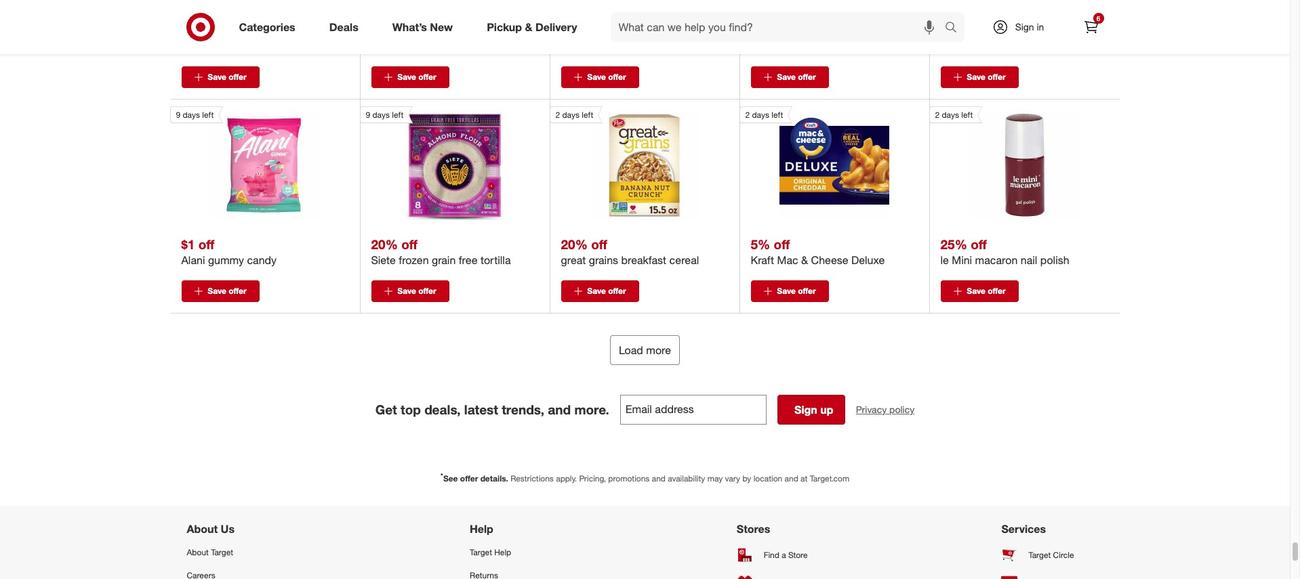 Task type: vqa. For each thing, say whether or not it's contained in the screenshot.
'HOLIDAY MINI HOUSE GINGERBREAD HOUSE KIT - 6.2OZ - FAVORITE DAY™' image
no



Task type: describe. For each thing, give the bounding box(es) containing it.
clippers,
[[967, 26, 1009, 40]]

wahl
[[941, 26, 964, 40]]

save offer button for 20% off honey graham oh's breakfast cereal
[[181, 67, 259, 88]]

privacy policy link
[[856, 404, 915, 417]]

2 days left button for 25% off
[[929, 107, 1080, 221]]

What can we help you find? suggestions appear below search field
[[611, 12, 948, 42]]

what's
[[392, 20, 427, 34]]

0 horizontal spatial and
[[548, 402, 571, 418]]

40% off violife just like vegan cheese alternative
[[371, 9, 510, 53]]

cereal inside 20% off honey graham oh's breakfast cereal
[[181, 40, 211, 53]]

off for 5% off kraft mac & cheese deluxe
[[774, 237, 790, 252]]

offer for 20% off honey graham oh's breakfast cereal
[[229, 72, 247, 82]]

20% off lotus sandwich biscoff cream cookies
[[751, 9, 896, 53]]

save for 40% off violife just like vegan cheese alternative
[[398, 72, 416, 82]]

honey
[[181, 26, 213, 40]]

delivery
[[536, 20, 577, 34]]

sign in link
[[981, 12, 1065, 42]]

privacy policy
[[856, 404, 915, 416]]

save offer for 40% off violife just like vegan cheese alternative
[[398, 72, 436, 82]]

save for 20% off caulipower pizza
[[587, 72, 606, 82]]

details.
[[480, 474, 508, 484]]

caulipower
[[561, 26, 631, 40]]

search button
[[939, 12, 971, 45]]

left for 25% off le mini macaron nail polish
[[961, 110, 973, 120]]

find
[[764, 550, 780, 561]]

save offer button for 5% off kraft mac & cheese deluxe
[[751, 281, 829, 303]]

load more button
[[610, 336, 680, 366]]

20% off caulipower pizza
[[561, 9, 659, 40]]

9 days left button for 20% off
[[360, 107, 510, 221]]

off for 20% off lotus sandwich biscoff cream cookies
[[781, 9, 797, 25]]

days for 20% off great grains breakfast cereal
[[562, 110, 580, 120]]

offer for 20% off siete frozen grain free tortilla
[[418, 286, 436, 296]]

more
[[646, 344, 671, 357]]

6 link
[[1076, 12, 1106, 42]]

save offer for 5% off kraft mac & cheese deluxe
[[777, 286, 816, 296]]

off for 20% off wahl clippers, trimmers & shavers
[[971, 9, 987, 25]]

20% for 20% off siete frozen grain free tortilla
[[371, 237, 398, 252]]

sign in
[[1015, 21, 1044, 33]]

left for $1 off alani gummy candy
[[202, 110, 214, 120]]

save offer for 20% off siete frozen grain free tortilla
[[398, 286, 436, 296]]

find a store
[[764, 550, 808, 561]]

off for 25% off le mini macaron nail polish
[[971, 237, 987, 252]]

save for 5% off kraft mac & cheese deluxe
[[777, 286, 796, 296]]

0 vertical spatial help
[[470, 523, 493, 537]]

save offer for 20% off honey graham oh's breakfast cereal
[[208, 72, 247, 82]]

5% off kraft mac & cheese deluxe
[[751, 237, 885, 267]]

siete
[[371, 254, 396, 267]]

* see offer details. restrictions apply. pricing, promotions and availability may vary by location and at target.com
[[441, 472, 850, 484]]

days for 25% off le mini macaron nail polish
[[942, 110, 959, 120]]

$1
[[181, 237, 195, 252]]

40%
[[371, 9, 398, 25]]

polish
[[1040, 254, 1070, 267]]

biscoff
[[830, 26, 863, 40]]

sign up
[[795, 404, 834, 417]]

frozen
[[399, 254, 429, 267]]

grains
[[589, 254, 618, 267]]

deals link
[[318, 12, 375, 42]]

services
[[1002, 523, 1046, 537]]

graham
[[216, 26, 254, 40]]

sign for sign up
[[795, 404, 817, 417]]

load more
[[619, 344, 671, 357]]

grain
[[432, 254, 456, 267]]

cream
[[866, 26, 896, 40]]

great
[[561, 254, 586, 267]]

& inside 5% off kraft mac & cheese deluxe
[[801, 254, 808, 267]]

2 for 25% off
[[935, 110, 940, 120]]

alani
[[181, 254, 205, 267]]

target.com
[[810, 474, 850, 484]]

20% off great grains breakfast cereal
[[561, 237, 699, 267]]

at
[[801, 474, 808, 484]]

a
[[782, 550, 786, 561]]

pricing,
[[579, 474, 606, 484]]

save offer for 20% off lotus sandwich biscoff cream cookies
[[777, 72, 816, 82]]

20% off siete frozen grain free tortilla
[[371, 237, 511, 267]]

25% off le mini macaron nail polish
[[941, 237, 1070, 267]]

candy
[[247, 254, 277, 267]]

in
[[1037, 21, 1044, 33]]

categories link
[[227, 12, 312, 42]]

about us
[[187, 523, 235, 537]]

save for 20% off wahl clippers, trimmers & shavers
[[967, 72, 986, 82]]

off for 20% off siete frozen grain free tortilla
[[401, 237, 417, 252]]

store
[[788, 550, 808, 561]]

free
[[459, 254, 478, 267]]

target help link
[[470, 542, 556, 564]]

gummy
[[208, 254, 244, 267]]

load
[[619, 344, 643, 357]]

2 days left for 20%
[[556, 110, 593, 120]]

save offer for 20% off caulipower pizza
[[587, 72, 626, 82]]

see
[[443, 474, 458, 484]]

stores
[[737, 523, 770, 537]]

days for 5% off kraft mac & cheese deluxe
[[752, 110, 769, 120]]

sign for sign in
[[1015, 21, 1034, 33]]

cheese
[[475, 26, 510, 40]]

pickup & delivery
[[487, 20, 577, 34]]

about for about us
[[187, 523, 218, 537]]

0 horizontal spatial target
[[211, 548, 233, 558]]

target for target circle
[[1029, 550, 1051, 561]]

alternative
[[371, 40, 421, 53]]

offer for $1 off alani gummy candy
[[229, 286, 247, 296]]

what's new link
[[381, 12, 470, 42]]

save offer button for 20% off caulipower pizza
[[561, 67, 639, 88]]

save offer button for 20% off wahl clippers, trimmers & shavers
[[941, 67, 1019, 88]]

breakfast inside 20% off honey graham oh's breakfast cereal
[[283, 26, 328, 40]]

le
[[941, 254, 949, 267]]

20% for 20% off caulipower pizza
[[561, 9, 588, 25]]

days for $1 off alani gummy candy
[[183, 110, 200, 120]]

25%
[[941, 237, 967, 252]]

9 days left button for $1 off
[[170, 107, 320, 221]]

shavers
[[1068, 26, 1105, 40]]

availability
[[668, 474, 705, 484]]

offer for 20% off lotus sandwich biscoff cream cookies
[[798, 72, 816, 82]]

save offer for $1 off alani gummy candy
[[208, 286, 247, 296]]

9 for 20% off
[[366, 110, 370, 120]]

more.
[[575, 402, 609, 418]]

about target link
[[187, 542, 289, 564]]

offer for 20% off caulipower pizza
[[608, 72, 626, 82]]



Task type: locate. For each thing, give the bounding box(es) containing it.
save offer down caulipower
[[587, 72, 626, 82]]

save down mac
[[777, 286, 796, 296]]

off inside 20% off lotus sandwich biscoff cream cookies
[[781, 9, 797, 25]]

search
[[939, 21, 971, 35]]

2 horizontal spatial 2
[[935, 110, 940, 120]]

save offer down alternative on the top of page
[[398, 72, 436, 82]]

save offer button down caulipower
[[561, 67, 639, 88]]

1 9 from the left
[[176, 110, 180, 120]]

circle
[[1053, 550, 1074, 561]]

save down the graham
[[208, 72, 226, 82]]

save down caulipower
[[587, 72, 606, 82]]

off up sandwich
[[781, 9, 797, 25]]

&
[[525, 20, 533, 34], [1058, 26, 1065, 40], [801, 254, 808, 267]]

$1 off alani gummy candy
[[181, 237, 277, 267]]

sign left in
[[1015, 21, 1034, 33]]

save offer for 25% off le mini macaron nail polish
[[967, 286, 1006, 296]]

what's new
[[392, 20, 453, 34]]

offer down clippers,
[[988, 72, 1006, 82]]

save offer down the cookies at the right top
[[777, 72, 816, 82]]

offer down sandwich
[[798, 72, 816, 82]]

save down clippers,
[[967, 72, 986, 82]]

about for about target
[[187, 548, 209, 558]]

2 for 20% off
[[556, 110, 560, 120]]

restrictions
[[511, 474, 554, 484]]

2 horizontal spatial and
[[785, 474, 798, 484]]

20% for 20% off great grains breakfast cereal
[[561, 237, 588, 252]]

3 days from the left
[[562, 110, 580, 120]]

help
[[470, 523, 493, 537], [494, 548, 511, 558]]

off inside 40% off violife just like vegan cheese alternative
[[401, 9, 417, 25]]

2 9 from the left
[[366, 110, 370, 120]]

macaron
[[975, 254, 1018, 267]]

1 horizontal spatial cereal
[[670, 254, 699, 267]]

sign inside button
[[795, 404, 817, 417]]

save for 20% off lotus sandwich biscoff cream cookies
[[777, 72, 796, 82]]

save for 20% off honey graham oh's breakfast cereal
[[208, 72, 226, 82]]

2 horizontal spatial 2 days left
[[935, 110, 973, 120]]

1 horizontal spatial breakfast
[[621, 254, 667, 267]]

cereal
[[181, 40, 211, 53], [670, 254, 699, 267]]

top
[[401, 402, 421, 418]]

lotus
[[751, 26, 778, 40]]

1 vertical spatial cereal
[[670, 254, 699, 267]]

& right 'pickup'
[[525, 20, 533, 34]]

off up the graham
[[212, 9, 228, 25]]

offer for 40% off violife just like vegan cheese alternative
[[418, 72, 436, 82]]

2 2 days left from the left
[[745, 110, 783, 120]]

1 horizontal spatial help
[[494, 548, 511, 558]]

by
[[743, 474, 751, 484]]

save offer down gummy
[[208, 286, 247, 296]]

9 days left for 20%
[[366, 110, 404, 120]]

privacy
[[856, 404, 887, 416]]

offer down mac
[[798, 286, 816, 296]]

1 vertical spatial about
[[187, 548, 209, 558]]

0 horizontal spatial 2 days left
[[556, 110, 593, 120]]

breakfast right oh's
[[283, 26, 328, 40]]

1 horizontal spatial &
[[801, 254, 808, 267]]

and
[[548, 402, 571, 418], [652, 474, 666, 484], [785, 474, 798, 484]]

20% inside 20% off honey graham oh's breakfast cereal
[[181, 9, 208, 25]]

save offer down frozen
[[398, 286, 436, 296]]

kraft
[[751, 254, 774, 267]]

sign left the up
[[795, 404, 817, 417]]

1 horizontal spatial 9 days left
[[366, 110, 404, 120]]

pizza
[[634, 26, 659, 40]]

0 vertical spatial breakfast
[[283, 26, 328, 40]]

0 horizontal spatial 9
[[176, 110, 180, 120]]

deals,
[[424, 402, 461, 418]]

20% off wahl clippers, trimmers & shavers
[[941, 9, 1105, 40]]

sign up button
[[777, 395, 845, 425]]

save offer button down macaron on the right
[[941, 281, 1019, 303]]

20% up siete
[[371, 237, 398, 252]]

1 2 days left from the left
[[556, 110, 593, 120]]

deluxe
[[851, 254, 885, 267]]

cookies
[[751, 40, 789, 53]]

save offer button for 20% off siete frozen grain free tortilla
[[371, 281, 449, 303]]

save offer button for $1 off alani gummy candy
[[181, 281, 259, 303]]

vegan
[[443, 26, 472, 40]]

6
[[1097, 14, 1100, 22]]

2 9 days left button from the left
[[360, 107, 510, 221]]

9 days left
[[176, 110, 214, 120], [366, 110, 404, 120]]

0 horizontal spatial 2
[[556, 110, 560, 120]]

offer down the graham
[[229, 72, 247, 82]]

left for 5% off kraft mac & cheese deluxe
[[772, 110, 783, 120]]

3 left from the left
[[582, 110, 593, 120]]

0 horizontal spatial 9 days left
[[176, 110, 214, 120]]

5 left from the left
[[961, 110, 973, 120]]

offer for 20% off wahl clippers, trimmers & shavers
[[988, 72, 1006, 82]]

get
[[375, 402, 397, 418]]

2 days left for 5%
[[745, 110, 783, 120]]

3 2 days left button from the left
[[929, 107, 1080, 221]]

save offer button down clippers,
[[941, 67, 1019, 88]]

2 about from the top
[[187, 548, 209, 558]]

1 days from the left
[[183, 110, 200, 120]]

latest
[[464, 402, 498, 418]]

2 days left for 25%
[[935, 110, 973, 120]]

save offer button for 20% off lotus sandwich biscoff cream cookies
[[751, 67, 829, 88]]

0 vertical spatial cereal
[[181, 40, 211, 53]]

pickup
[[487, 20, 522, 34]]

save
[[208, 72, 226, 82], [398, 72, 416, 82], [587, 72, 606, 82], [777, 72, 796, 82], [967, 72, 986, 82], [208, 286, 226, 296], [398, 286, 416, 296], [587, 286, 606, 296], [777, 286, 796, 296], [967, 286, 986, 296]]

4 left from the left
[[772, 110, 783, 120]]

None text field
[[620, 395, 767, 425]]

save offer button down the cookies at the right top
[[751, 67, 829, 88]]

1 vertical spatial breakfast
[[621, 254, 667, 267]]

& inside 20% off wahl clippers, trimmers & shavers
[[1058, 26, 1065, 40]]

offer right see
[[460, 474, 478, 484]]

get top deals, latest trends, and more.
[[375, 402, 609, 418]]

save offer for 20% off great grains breakfast cereal
[[587, 286, 626, 296]]

save offer button down grains
[[561, 281, 639, 303]]

save offer button
[[181, 67, 259, 88], [371, 67, 449, 88], [561, 67, 639, 88], [751, 67, 829, 88], [941, 67, 1019, 88], [181, 281, 259, 303], [371, 281, 449, 303], [561, 281, 639, 303], [751, 281, 829, 303], [941, 281, 1019, 303]]

1 horizontal spatial 2 days left
[[745, 110, 783, 120]]

save down mini
[[967, 286, 986, 296]]

oh's
[[257, 26, 280, 40]]

off inside 20% off siete frozen grain free tortilla
[[401, 237, 417, 252]]

0 horizontal spatial help
[[470, 523, 493, 537]]

2 2 days left button from the left
[[739, 107, 889, 221]]

1 2 days left button from the left
[[549, 107, 700, 221]]

off right $1 at left top
[[198, 237, 214, 252]]

target help
[[470, 548, 511, 558]]

target circle
[[1029, 550, 1074, 561]]

5 days from the left
[[942, 110, 959, 120]]

save offer down mac
[[777, 286, 816, 296]]

off for 20% off great grains breakfast cereal
[[591, 237, 607, 252]]

nail
[[1021, 254, 1037, 267]]

5%
[[751, 237, 770, 252]]

save for $1 off alani gummy candy
[[208, 286, 226, 296]]

offer down caulipower
[[608, 72, 626, 82]]

save offer button for 40% off violife just like vegan cheese alternative
[[371, 67, 449, 88]]

3 2 days left from the left
[[935, 110, 973, 120]]

& right in
[[1058, 26, 1065, 40]]

sandwich
[[781, 26, 827, 40]]

9 days left button
[[170, 107, 320, 221], [360, 107, 510, 221]]

mac
[[777, 254, 798, 267]]

sign
[[1015, 21, 1034, 33], [795, 404, 817, 417]]

1 horizontal spatial target
[[470, 548, 492, 558]]

1 left from the left
[[202, 110, 214, 120]]

0 horizontal spatial 9 days left button
[[170, 107, 320, 221]]

off inside "20% off great grains breakfast cereal"
[[591, 237, 607, 252]]

save offer button for 20% off great grains breakfast cereal
[[561, 281, 639, 303]]

off up mini
[[971, 237, 987, 252]]

4 days from the left
[[752, 110, 769, 120]]

save for 25% off le mini macaron nail polish
[[967, 286, 986, 296]]

save for 20% off great grains breakfast cereal
[[587, 286, 606, 296]]

1 about from the top
[[187, 523, 218, 537]]

20% up the great
[[561, 237, 588, 252]]

1 horizontal spatial and
[[652, 474, 666, 484]]

2 left from the left
[[392, 110, 404, 120]]

save offer button down alternative on the top of page
[[371, 67, 449, 88]]

20% inside 20% off siete frozen grain free tortilla
[[371, 237, 398, 252]]

off inside $1 off alani gummy candy
[[198, 237, 214, 252]]

and left more.
[[548, 402, 571, 418]]

2 for 5% off
[[745, 110, 750, 120]]

left for 20% off siete frozen grain free tortilla
[[392, 110, 404, 120]]

2 horizontal spatial &
[[1058, 26, 1065, 40]]

violife
[[371, 26, 400, 40]]

off inside 20% off honey graham oh's breakfast cereal
[[212, 9, 228, 25]]

save offer down grains
[[587, 286, 626, 296]]

offer for 20% off great grains breakfast cereal
[[608, 286, 626, 296]]

2 horizontal spatial 2 days left button
[[929, 107, 1080, 221]]

save offer down macaron on the right
[[967, 286, 1006, 296]]

save down alternative on the top of page
[[398, 72, 416, 82]]

policy
[[889, 404, 915, 416]]

apply.
[[556, 474, 577, 484]]

about up about target at the bottom left of the page
[[187, 523, 218, 537]]

2 days from the left
[[373, 110, 390, 120]]

off inside '25% off le mini macaron nail polish'
[[971, 237, 987, 252]]

offer down macaron on the right
[[988, 286, 1006, 296]]

20% inside 20% off lotus sandwich biscoff cream cookies
[[751, 9, 778, 25]]

save offer button for 25% off le mini macaron nail polish
[[941, 281, 1019, 303]]

location
[[754, 474, 782, 484]]

0 horizontal spatial 2 days left button
[[549, 107, 700, 221]]

save offer button down gummy
[[181, 281, 259, 303]]

and left at
[[785, 474, 798, 484]]

mini
[[952, 254, 972, 267]]

20% for 20% off honey graham oh's breakfast cereal
[[181, 9, 208, 25]]

20% for 20% off wahl clippers, trimmers & shavers
[[941, 9, 967, 25]]

0 horizontal spatial breakfast
[[283, 26, 328, 40]]

target
[[211, 548, 233, 558], [470, 548, 492, 558], [1029, 550, 1051, 561]]

1 horizontal spatial 2 days left button
[[739, 107, 889, 221]]

offer inside * see offer details. restrictions apply. pricing, promotions and availability may vary by location and at target.com
[[460, 474, 478, 484]]

2 2 from the left
[[745, 110, 750, 120]]

1 horizontal spatial 2
[[745, 110, 750, 120]]

us
[[221, 523, 235, 537]]

20% up caulipower
[[561, 9, 588, 25]]

offer down grains
[[608, 286, 626, 296]]

off for 40% off violife just like vegan cheese alternative
[[401, 9, 417, 25]]

0 horizontal spatial cereal
[[181, 40, 211, 53]]

2 days left button for 20% off
[[549, 107, 700, 221]]

find a store link
[[737, 542, 821, 569]]

& right mac
[[801, 254, 808, 267]]

save offer down the graham
[[208, 72, 247, 82]]

cereal inside "20% off great grains breakfast cereal"
[[670, 254, 699, 267]]

deals
[[329, 20, 358, 34]]

promotions
[[608, 474, 650, 484]]

off up frozen
[[401, 237, 417, 252]]

offer down frozen
[[418, 286, 436, 296]]

trimmers
[[1012, 26, 1055, 40]]

save down frozen
[[398, 286, 416, 296]]

20% for 20% off lotus sandwich biscoff cream cookies
[[751, 9, 778, 25]]

days for 20% off siete frozen grain free tortilla
[[373, 110, 390, 120]]

1 horizontal spatial 9 days left button
[[360, 107, 510, 221]]

vary
[[725, 474, 740, 484]]

1 9 days left button from the left
[[170, 107, 320, 221]]

save offer for 20% off wahl clippers, trimmers & shavers
[[967, 72, 1006, 82]]

off for 20% off honey graham oh's breakfast cereal
[[212, 9, 228, 25]]

off up grains
[[591, 237, 607, 252]]

0 vertical spatial about
[[187, 523, 218, 537]]

target for target help
[[470, 548, 492, 558]]

help inside target help link
[[494, 548, 511, 558]]

off inside 20% off wahl clippers, trimmers & shavers
[[971, 9, 987, 25]]

offer for 25% off le mini macaron nail polish
[[988, 286, 1006, 296]]

save for 20% off siete frozen grain free tortilla
[[398, 286, 416, 296]]

up
[[820, 404, 834, 417]]

20% up wahl
[[941, 9, 967, 25]]

save offer button down mac
[[751, 281, 829, 303]]

trends,
[[502, 402, 544, 418]]

offer down gummy
[[229, 286, 247, 296]]

9 days left for $1
[[176, 110, 214, 120]]

3 2 from the left
[[935, 110, 940, 120]]

off up mac
[[774, 237, 790, 252]]

20% up honey
[[181, 9, 208, 25]]

off for 20% off caulipower pizza
[[591, 9, 607, 25]]

breakfast
[[283, 26, 328, 40], [621, 254, 667, 267]]

left for 20% off great grains breakfast cereal
[[582, 110, 593, 120]]

categories
[[239, 20, 295, 34]]

offer down alternative on the top of page
[[418, 72, 436, 82]]

20% inside 20% off wahl clippers, trimmers & shavers
[[941, 9, 967, 25]]

20% up lotus
[[751, 9, 778, 25]]

save down the cookies at the right top
[[777, 72, 796, 82]]

1 vertical spatial sign
[[795, 404, 817, 417]]

about down about us on the left
[[187, 548, 209, 558]]

offer for 5% off kraft mac & cheese deluxe
[[798, 286, 816, 296]]

20% inside "20% off great grains breakfast cereal"
[[561, 237, 588, 252]]

save offer down clippers,
[[967, 72, 1006, 82]]

20% off honey graham oh's breakfast cereal
[[181, 9, 328, 53]]

off up clippers,
[[971, 9, 987, 25]]

0 vertical spatial sign
[[1015, 21, 1034, 33]]

1 horizontal spatial 9
[[366, 110, 370, 120]]

2 9 days left from the left
[[366, 110, 404, 120]]

just
[[403, 26, 420, 40]]

2 horizontal spatial target
[[1029, 550, 1051, 561]]

target circle link
[[1002, 542, 1103, 569]]

0 horizontal spatial sign
[[795, 404, 817, 417]]

20%
[[181, 9, 208, 25], [561, 9, 588, 25], [751, 9, 778, 25], [941, 9, 967, 25], [371, 237, 398, 252], [561, 237, 588, 252]]

0 horizontal spatial &
[[525, 20, 533, 34]]

1 9 days left from the left
[[176, 110, 214, 120]]

2 days left button for 5% off
[[739, 107, 889, 221]]

breakfast inside "20% off great grains breakfast cereal"
[[621, 254, 667, 267]]

9 for $1 off
[[176, 110, 180, 120]]

off up caulipower
[[591, 9, 607, 25]]

about target
[[187, 548, 233, 558]]

off inside 20% off caulipower pizza
[[591, 9, 607, 25]]

save offer button down the graham
[[181, 67, 259, 88]]

20% inside 20% off caulipower pizza
[[561, 9, 588, 25]]

1 vertical spatial help
[[494, 548, 511, 558]]

off for $1 off alani gummy candy
[[198, 237, 214, 252]]

2 days left button
[[549, 107, 700, 221], [739, 107, 889, 221], [929, 107, 1080, 221]]

and left availability
[[652, 474, 666, 484]]

off up the just
[[401, 9, 417, 25]]

save offer button down frozen
[[371, 281, 449, 303]]

cheese
[[811, 254, 848, 267]]

off inside 5% off kraft mac & cheese deluxe
[[774, 237, 790, 252]]

new
[[430, 20, 453, 34]]

save down grains
[[587, 286, 606, 296]]

save down gummy
[[208, 286, 226, 296]]

2
[[556, 110, 560, 120], [745, 110, 750, 120], [935, 110, 940, 120]]

breakfast right grains
[[621, 254, 667, 267]]

off
[[212, 9, 228, 25], [401, 9, 417, 25], [591, 9, 607, 25], [781, 9, 797, 25], [971, 9, 987, 25], [198, 237, 214, 252], [401, 237, 417, 252], [591, 237, 607, 252], [774, 237, 790, 252], [971, 237, 987, 252]]

1 horizontal spatial sign
[[1015, 21, 1034, 33]]

1 2 from the left
[[556, 110, 560, 120]]



